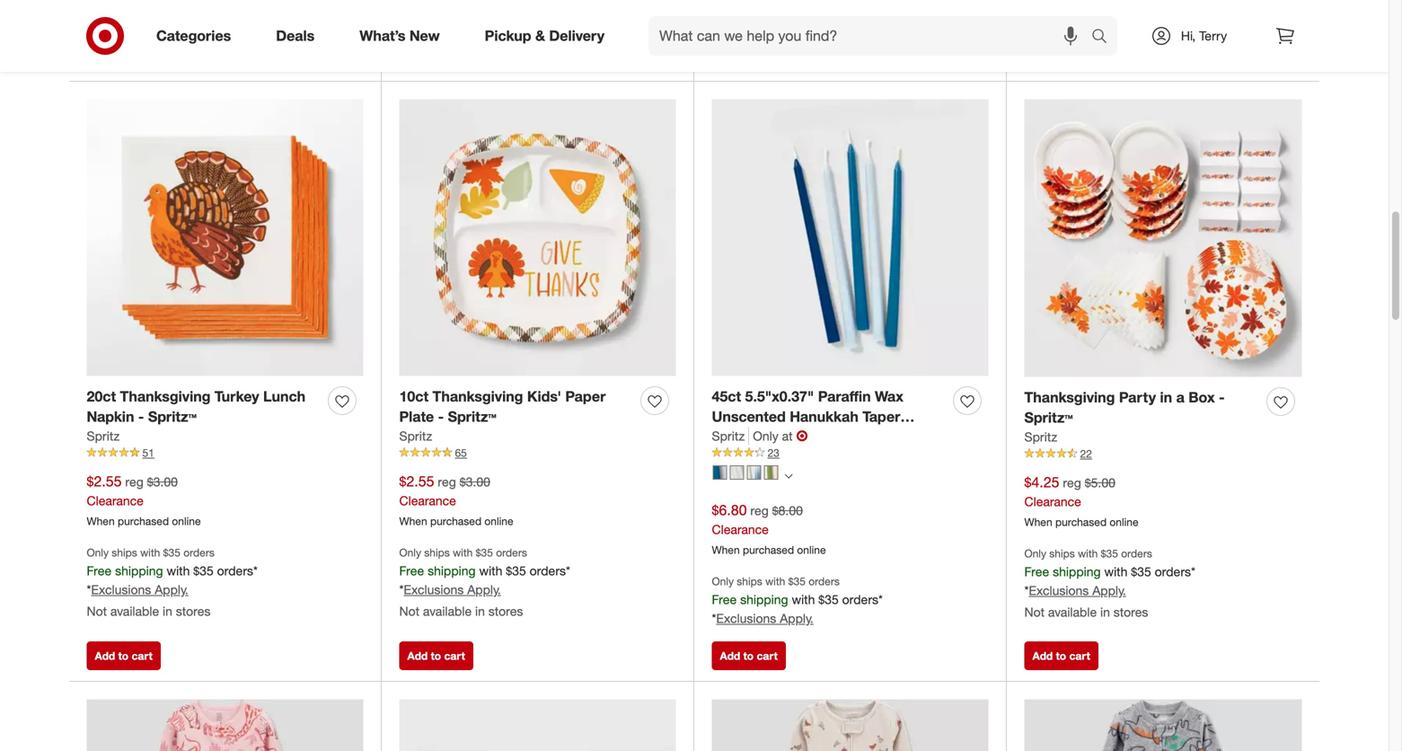 Task type: describe. For each thing, give the bounding box(es) containing it.
0 horizontal spatial not available in stores
[[712, 3, 836, 19]]

available for thanksgiving party in a box - spritz™
[[1048, 604, 1097, 620]]

orders* for 20ct thanksgiving turkey lunch napkin - spritz™
[[217, 563, 258, 579]]

only ships with $35 orders free shipping with $35 orders* * exclusions apply.
[[712, 574, 883, 626]]

delivery
[[549, 27, 605, 45]]

all colors image
[[785, 472, 793, 480]]

multicolor image
[[764, 466, 778, 480]]

taper
[[863, 408, 901, 426]]

shipping for thanksgiving party in a box - spritz™
[[1053, 564, 1101, 579]]

clearance for 20ct thanksgiving turkey lunch napkin - spritz™
[[87, 493, 144, 508]]

assorted blues image
[[713, 466, 727, 480]]

kids'
[[527, 387, 561, 405]]

orders* for 10ct thanksgiving kids' paper plate - spritz™
[[530, 563, 570, 579]]

what's new
[[360, 27, 440, 45]]

free for thanksgiving party in a box - spritz™
[[1025, 564, 1050, 579]]

candle
[[712, 429, 760, 446]]

exclusions apply. button for 20ct thanksgiving turkey lunch napkin - spritz™
[[91, 581, 188, 599]]

clearance for thanksgiving party in a box - spritz™
[[1025, 494, 1082, 509]]

spritz only at ¬
[[712, 427, 808, 445]]

when for thanksgiving party in a box - spritz™
[[1025, 515, 1053, 529]]

1 horizontal spatial not available in stores
[[1025, 4, 1148, 20]]

only inside the spritz only at ¬
[[753, 428, 779, 444]]

shipping for 20ct thanksgiving turkey lunch napkin - spritz™
[[115, 563, 163, 579]]

22
[[1080, 447, 1092, 460]]

thanksgiving for plate
[[433, 387, 523, 405]]

when for 20ct thanksgiving turkey lunch napkin - spritz™
[[87, 514, 115, 528]]

online for unscented
[[797, 543, 826, 557]]

reg for 20ct thanksgiving turkey lunch napkin - spritz™
[[125, 474, 144, 490]]

stores for 20ct thanksgiving turkey lunch napkin - spritz™
[[176, 603, 211, 619]]

exclusions for 10ct thanksgiving kids' paper plate - spritz™
[[404, 582, 464, 597]]

thanksgiving party in a box - spritz™ link
[[1025, 387, 1260, 428]]

reg for thanksgiving party in a box - spritz™
[[1063, 475, 1081, 491]]

deals
[[276, 27, 315, 45]]

23
[[768, 446, 780, 460]]

thanksgiving for napkin
[[120, 387, 211, 405]]

box
[[1189, 388, 1215, 406]]

thanksgiving inside thanksgiving party in a box - spritz™
[[1025, 388, 1115, 406]]

stores for 10ct thanksgiving kids' paper plate - spritz™
[[489, 603, 523, 619]]

spritz™ inside the "45ct 5.5"x0.37" paraffin wax unscented hanukkah taper candle - spritz™"
[[774, 429, 822, 446]]

spritz link for 10ct thanksgiving kids' paper plate - spritz™
[[399, 427, 432, 445]]

exclusions apply. button for thanksgiving party in a box - spritz™
[[1029, 582, 1126, 600]]

only for 45ct 5.5"x0.37" paraffin wax unscented hanukkah taper candle - spritz™
[[712, 574, 734, 588]]

$8.00
[[772, 503, 803, 519]]

at
[[782, 428, 793, 444]]

clearance for 45ct 5.5"x0.37" paraffin wax unscented hanukkah taper candle - spritz™
[[712, 522, 769, 537]]

65 link
[[399, 445, 676, 461]]

$4.25 reg $5.00 clearance when purchased online
[[1025, 474, 1139, 529]]

spritz link for thanksgiving party in a box - spritz™
[[1025, 428, 1058, 446]]

not for 10ct thanksgiving kids' paper plate - spritz™
[[399, 603, 420, 619]]

purchased for 45ct 5.5"x0.37" paraffin wax unscented hanukkah taper candle - spritz™
[[743, 543, 794, 557]]

deals link
[[261, 16, 337, 56]]

search
[[1083, 29, 1127, 46]]

* for thanksgiving party in a box - spritz™
[[1025, 582, 1029, 598]]

purchased for thanksgiving party in a box - spritz™
[[1056, 515, 1107, 529]]

spritz link for 20ct thanksgiving turkey lunch napkin - spritz™
[[87, 427, 120, 445]]

hanukkah
[[790, 408, 859, 426]]

* exclusions apply.
[[87, 10, 188, 26]]

categories link
[[141, 16, 254, 56]]

orders for napkin
[[183, 546, 215, 559]]

$5.00
[[1085, 475, 1116, 491]]

51 link
[[87, 445, 363, 461]]

- inside the "45ct 5.5"x0.37" paraffin wax unscented hanukkah taper candle - spritz™"
[[764, 429, 770, 446]]

only ships with $35 orders free shipping with $35 orders* * exclusions apply. not available in stores for box
[[1025, 547, 1196, 620]]

10ct thanksgiving kids' paper plate - spritz™
[[399, 387, 606, 426]]

clearance for 10ct thanksgiving kids' paper plate - spritz™
[[399, 493, 456, 508]]

pickup
[[485, 27, 531, 45]]

hi,
[[1181, 28, 1196, 44]]

spritz inside the spritz only at ¬
[[712, 428, 745, 444]]

only for 10ct thanksgiving kids' paper plate - spritz™
[[399, 546, 421, 559]]

exclusions apply. button for 10ct thanksgiving kids' paper plate - spritz™
[[404, 581, 501, 599]]

22 link
[[1025, 446, 1302, 462]]

20ct thanksgiving turkey lunch napkin - spritz™ link
[[87, 386, 321, 427]]

spritz™ for 10ct
[[448, 408, 497, 426]]

unscented
[[712, 408, 786, 426]]

not for thanksgiving party in a box - spritz™
[[1025, 604, 1045, 620]]

available for 10ct thanksgiving kids' paper plate - spritz™
[[423, 603, 472, 619]]

when for 10ct thanksgiving kids' paper plate - spritz™
[[399, 514, 427, 528]]

exclusions for 45ct 5.5"x0.37" paraffin wax unscented hanukkah taper candle - spritz™
[[716, 610, 776, 626]]

What can we help you find? suggestions appear below search field
[[649, 16, 1096, 56]]

pickup & delivery
[[485, 27, 605, 45]]

orders* for 45ct 5.5"x0.37" paraffin wax unscented hanukkah taper candle - spritz™
[[842, 592, 883, 607]]

free for 20ct thanksgiving turkey lunch napkin - spritz™
[[87, 563, 112, 579]]

45ct 5.5"x0.37" paraffin wax unscented hanukkah taper candle - spritz™
[[712, 387, 904, 446]]

65
[[455, 446, 467, 460]]

turkey
[[215, 387, 259, 405]]

lunch
[[263, 387, 306, 405]]

when for 45ct 5.5"x0.37" paraffin wax unscented hanukkah taper candle - spritz™
[[712, 543, 740, 557]]

categories
[[156, 27, 231, 45]]



Task type: vqa. For each thing, say whether or not it's contained in the screenshot.
Health Facts
no



Task type: locate. For each thing, give the bounding box(es) containing it.
orders*
[[217, 563, 258, 579], [530, 563, 570, 579], [1155, 564, 1196, 579], [842, 592, 883, 607]]

$2.55 down napkin in the bottom left of the page
[[87, 473, 122, 490]]

when inside the '$6.80 reg $8.00 clearance when purchased online'
[[712, 543, 740, 557]]

$2.55 down the plate
[[399, 473, 434, 490]]

spritz link down unscented
[[712, 427, 749, 445]]

-
[[1219, 388, 1225, 406], [138, 408, 144, 426], [438, 408, 444, 426], [764, 429, 770, 446]]

clearance inside the $4.25 reg $5.00 clearance when purchased online
[[1025, 494, 1082, 509]]

online down '65' link
[[485, 514, 513, 528]]

blue | silver image
[[747, 466, 761, 480]]

ships inside the "only ships with $35 orders free shipping with $35 orders* * exclusions apply."
[[737, 574, 762, 588]]

only for 20ct thanksgiving turkey lunch napkin - spritz™
[[87, 546, 109, 559]]

spritz™ up the 65
[[448, 408, 497, 426]]

clearance
[[87, 493, 144, 508], [399, 493, 456, 508], [1025, 494, 1082, 509], [712, 522, 769, 537]]

thanksgiving up 22
[[1025, 388, 1115, 406]]

orders* for thanksgiving party in a box - spritz™
[[1155, 564, 1196, 579]]

free for 10ct thanksgiving kids' paper plate - spritz™
[[399, 563, 424, 579]]

exclusions apply. button
[[91, 9, 188, 27], [91, 581, 188, 599], [404, 581, 501, 599], [1029, 582, 1126, 600], [716, 609, 814, 627]]

2 $3.00 from the left
[[460, 474, 490, 490]]

ships for thanksgiving party in a box - spritz™
[[1050, 547, 1075, 560]]

terry
[[1199, 28, 1227, 44]]

ships for 10ct thanksgiving kids' paper plate - spritz™
[[424, 546, 450, 559]]

1 $3.00 from the left
[[147, 474, 178, 490]]

apply. for thanksgiving party in a box - spritz™
[[1093, 582, 1126, 598]]

* inside the "only ships with $35 orders free shipping with $35 orders* * exclusions apply."
[[712, 610, 716, 626]]

only inside the "only ships with $35 orders free shipping with $35 orders* * exclusions apply."
[[712, 574, 734, 588]]

spritz™ up $4.25
[[1025, 409, 1073, 426]]

thanksgiving inside 20ct thanksgiving turkey lunch napkin - spritz™
[[120, 387, 211, 405]]

purchased for 20ct thanksgiving turkey lunch napkin - spritz™
[[118, 514, 169, 528]]

only ships with $35 orders free shipping with $35 orders* * exclusions apply. not available in stores
[[87, 546, 258, 619], [399, 546, 570, 619], [1025, 547, 1196, 620]]

spritz link up $4.25
[[1025, 428, 1058, 446]]

thanksgiving up the 65
[[433, 387, 523, 405]]

spritz up $4.25
[[1025, 429, 1058, 445]]

$2.55 reg $3.00 clearance when purchased online for napkin
[[87, 473, 201, 528]]

only ships with $35 orders free shipping with $35 orders* * exclusions apply. not available in stores for plate
[[399, 546, 570, 619]]

ships for 45ct 5.5"x0.37" paraffin wax unscented hanukkah taper candle - spritz™
[[737, 574, 762, 588]]

1 horizontal spatial thanksgiving
[[433, 387, 523, 405]]

$4.25
[[1025, 474, 1060, 491]]

orders inside the "only ships with $35 orders free shipping with $35 orders* * exclusions apply."
[[809, 574, 840, 588]]

clearance down the 65
[[399, 493, 456, 508]]

$3.00 for napkin
[[147, 474, 178, 490]]

- right the plate
[[438, 408, 444, 426]]

exclusions for 20ct thanksgiving turkey lunch napkin - spritz™
[[91, 582, 151, 597]]

20ct thanksgiving turkey lunch napkin - spritz™ image
[[87, 99, 363, 376], [87, 99, 363, 376]]

add to cart button
[[87, 41, 161, 70], [712, 41, 786, 70], [1025, 41, 1099, 70], [87, 641, 161, 670], [399, 641, 473, 670], [712, 641, 786, 670], [1025, 641, 1099, 670]]

ships
[[112, 546, 137, 559], [424, 546, 450, 559], [1050, 547, 1075, 560], [737, 574, 762, 588]]

jumbo ombre butterfly claw hair clip - wild fable™ purple/pink image
[[399, 699, 676, 751], [399, 699, 676, 751]]

2 $2.55 from the left
[[399, 473, 434, 490]]

spritz
[[87, 428, 120, 444], [399, 428, 432, 444], [712, 428, 745, 444], [1025, 429, 1058, 445]]

spritz™ for 20ct
[[148, 408, 197, 426]]

only for thanksgiving party in a box - spritz™
[[1025, 547, 1047, 560]]

reg down 51
[[125, 474, 144, 490]]

thanksgiving inside "10ct thanksgiving kids' paper plate - spritz™"
[[433, 387, 523, 405]]

spritz link down napkin in the bottom left of the page
[[87, 427, 120, 445]]

spritz link down the plate
[[399, 427, 432, 445]]

in inside thanksgiving party in a box - spritz™
[[1160, 388, 1173, 406]]

new
[[410, 27, 440, 45]]

napkin
[[87, 408, 134, 426]]

what's new link
[[344, 16, 462, 56]]

only ships with $35 orders free shipping with $35 orders* * exclusions apply. not available in stores for napkin
[[87, 546, 258, 619]]

orders for box
[[1121, 547, 1152, 560]]

1 horizontal spatial $3.00
[[460, 474, 490, 490]]

- inside thanksgiving party in a box - spritz™
[[1219, 388, 1225, 406]]

white image
[[730, 466, 744, 480]]

online down $8.00
[[797, 543, 826, 557]]

plate
[[399, 408, 434, 426]]

wax
[[875, 387, 904, 405]]

$3.00 down 51
[[147, 474, 178, 490]]

10ct
[[399, 387, 429, 405]]

free
[[87, 563, 112, 579], [399, 563, 424, 579], [1025, 564, 1050, 579], [712, 592, 737, 607]]

thanksgiving party in a box - spritz™
[[1025, 388, 1225, 426]]

2 $2.55 reg $3.00 clearance when purchased online from the left
[[399, 473, 513, 528]]

reg for 45ct 5.5"x0.37" paraffin wax unscented hanukkah taper candle - spritz™
[[751, 503, 769, 519]]

5.5"x0.37"
[[745, 387, 814, 405]]

exclusions
[[91, 10, 151, 26], [91, 582, 151, 597], [404, 582, 464, 597], [1029, 582, 1089, 598], [716, 610, 776, 626]]

exclusions inside the "only ships with $35 orders free shipping with $35 orders* * exclusions apply."
[[716, 610, 776, 626]]

*
[[87, 10, 91, 26], [87, 582, 91, 597], [399, 582, 404, 597], [1025, 582, 1029, 598], [712, 610, 716, 626]]

reg inside the $4.25 reg $5.00 clearance when purchased online
[[1063, 475, 1081, 491]]

$2.55 for napkin
[[87, 473, 122, 490]]

to
[[118, 49, 129, 62], [743, 49, 754, 62], [1056, 49, 1066, 62], [118, 649, 129, 662], [431, 649, 441, 662], [743, 649, 754, 662], [1056, 649, 1066, 662]]

shipping
[[115, 563, 163, 579], [428, 563, 476, 579], [1053, 564, 1101, 579], [740, 592, 788, 607]]

0 horizontal spatial $3.00
[[147, 474, 178, 490]]

clearance down 51
[[87, 493, 144, 508]]

not
[[712, 3, 732, 19], [1025, 4, 1045, 20], [87, 603, 107, 619], [399, 603, 420, 619], [1025, 604, 1045, 620]]

purchased inside the '$6.80 reg $8.00 clearance when purchased online'
[[743, 543, 794, 557]]

$2.55 reg $3.00 clearance when purchased online down 51
[[87, 473, 201, 528]]

$3.00
[[147, 474, 178, 490], [460, 474, 490, 490]]

thanksgiving
[[120, 387, 211, 405], [433, 387, 523, 405], [1025, 388, 1115, 406]]

add to cart
[[95, 49, 153, 62], [720, 49, 778, 62], [1033, 49, 1090, 62], [95, 649, 153, 662], [407, 649, 465, 662], [720, 649, 778, 662], [1033, 649, 1090, 662]]

1 horizontal spatial only ships with $35 orders free shipping with $35 orders* * exclusions apply. not available in stores
[[399, 546, 570, 619]]

carter's just one you®️ baby bird footed pajama - brown/gray image
[[712, 699, 989, 751], [712, 699, 989, 751]]

apply. inside the "only ships with $35 orders free shipping with $35 orders* * exclusions apply."
[[780, 610, 814, 626]]

- right box
[[1219, 388, 1225, 406]]

- left at
[[764, 429, 770, 446]]

spritz link
[[87, 427, 120, 445], [399, 427, 432, 445], [712, 427, 749, 445], [1025, 428, 1058, 446]]

orders
[[183, 546, 215, 559], [496, 546, 527, 559], [1121, 547, 1152, 560], [809, 574, 840, 588]]

available
[[736, 3, 784, 19], [1048, 4, 1097, 20], [110, 603, 159, 619], [423, 603, 472, 619], [1048, 604, 1097, 620]]

purchased down 51
[[118, 514, 169, 528]]

reg for 10ct thanksgiving kids' paper plate - spritz™
[[438, 474, 456, 490]]

purchased down $5.00
[[1056, 515, 1107, 529]]

online for plate
[[485, 514, 513, 528]]

reg left $5.00
[[1063, 475, 1081, 491]]

free for 45ct 5.5"x0.37" paraffin wax unscented hanukkah taper candle - spritz™
[[712, 592, 737, 607]]

reg left $8.00
[[751, 503, 769, 519]]

purchased
[[118, 514, 169, 528], [430, 514, 482, 528], [1056, 515, 1107, 529], [743, 543, 794, 557]]

cart
[[132, 49, 153, 62], [757, 49, 778, 62], [1069, 49, 1090, 62], [132, 649, 153, 662], [444, 649, 465, 662], [757, 649, 778, 662], [1069, 649, 1090, 662]]

$2.55 for plate
[[399, 473, 434, 490]]

23 link
[[712, 445, 989, 461]]

shipping inside the "only ships with $35 orders free shipping with $35 orders* * exclusions apply."
[[740, 592, 788, 607]]

45ct 5.5"x0.37" paraffin wax unscented hanukkah taper candle - spritz™ link
[[712, 386, 946, 446]]

10ct thanksgiving kids' paper plate - spritz™ image
[[399, 99, 676, 376], [399, 99, 676, 376]]

- for plate
[[438, 408, 444, 426]]

thanksgiving party in a box - spritz™ image
[[1025, 99, 1302, 377], [1025, 99, 1302, 377]]

when inside the $4.25 reg $5.00 clearance when purchased online
[[1025, 515, 1053, 529]]

spritz down the plate
[[399, 428, 432, 444]]

¬
[[796, 427, 808, 445]]

2 horizontal spatial only ships with $35 orders free shipping with $35 orders* * exclusions apply. not available in stores
[[1025, 547, 1196, 620]]

not for 20ct thanksgiving turkey lunch napkin - spritz™
[[87, 603, 107, 619]]

stores for thanksgiving party in a box - spritz™
[[1114, 604, 1148, 620]]

$6.80
[[712, 501, 747, 519]]

online down '51' link
[[172, 514, 201, 528]]

51
[[142, 446, 154, 460]]

$2.55
[[87, 473, 122, 490], [399, 473, 434, 490]]

reg inside the '$6.80 reg $8.00 clearance when purchased online'
[[751, 503, 769, 519]]

apply. for 20ct thanksgiving turkey lunch napkin - spritz™
[[155, 582, 188, 597]]

online for box
[[1110, 515, 1139, 529]]

$2.55 reg $3.00 clearance when purchased online
[[87, 473, 201, 528], [399, 473, 513, 528]]

spritz™
[[148, 408, 197, 426], [448, 408, 497, 426], [1025, 409, 1073, 426], [774, 429, 822, 446]]

1 horizontal spatial $2.55
[[399, 473, 434, 490]]

a
[[1176, 388, 1185, 406]]

only
[[753, 428, 779, 444], [87, 546, 109, 559], [399, 546, 421, 559], [1025, 547, 1047, 560], [712, 574, 734, 588]]

0 horizontal spatial thanksgiving
[[120, 387, 211, 405]]

- inside 20ct thanksgiving turkey lunch napkin - spritz™
[[138, 408, 144, 426]]

purchased for 10ct thanksgiving kids' paper plate - spritz™
[[430, 514, 482, 528]]

* for 45ct 5.5"x0.37" paraffin wax unscented hanukkah taper candle - spritz™
[[712, 610, 716, 626]]

purchased down the 65
[[430, 514, 482, 528]]

online
[[172, 514, 201, 528], [485, 514, 513, 528], [1110, 515, 1139, 529], [797, 543, 826, 557]]

* for 20ct thanksgiving turkey lunch napkin - spritz™
[[87, 582, 91, 597]]

spritz™ for thanksgiving
[[1025, 409, 1073, 426]]

carter's just one you® baby girls' safari interlock one piece pajama - pink image
[[87, 699, 363, 751], [87, 699, 363, 751]]

clearance down $4.25
[[1025, 494, 1082, 509]]

spritz™ inside 20ct thanksgiving turkey lunch napkin - spritz™
[[148, 408, 197, 426]]

reg
[[125, 474, 144, 490], [438, 474, 456, 490], [1063, 475, 1081, 491], [751, 503, 769, 519]]

hi, terry
[[1181, 28, 1227, 44]]

- right napkin in the bottom left of the page
[[138, 408, 144, 426]]

stores
[[801, 3, 836, 19], [1114, 4, 1148, 20], [176, 603, 211, 619], [489, 603, 523, 619], [1114, 604, 1148, 620]]

1 $2.55 reg $3.00 clearance when purchased online from the left
[[87, 473, 201, 528]]

2 horizontal spatial thanksgiving
[[1025, 388, 1115, 406]]

apply. for 45ct 5.5"x0.37" paraffin wax unscented hanukkah taper candle - spritz™
[[780, 610, 814, 626]]

$3.00 down the 65
[[460, 474, 490, 490]]

available for 20ct thanksgiving turkey lunch napkin - spritz™
[[110, 603, 159, 619]]

spritz down unscented
[[712, 428, 745, 444]]

carter's just one you®️ baby boys' dino fleece footed pajama - gray image
[[1025, 699, 1302, 751], [1025, 699, 1302, 751]]

0 horizontal spatial $2.55 reg $3.00 clearance when purchased online
[[87, 473, 201, 528]]

with
[[140, 546, 160, 559], [453, 546, 473, 559], [1078, 547, 1098, 560], [167, 563, 190, 579], [479, 563, 503, 579], [1105, 564, 1128, 579], [765, 574, 785, 588], [792, 592, 815, 607]]

free inside the "only ships with $35 orders free shipping with $35 orders* * exclusions apply."
[[712, 592, 737, 607]]

online for napkin
[[172, 514, 201, 528]]

0 horizontal spatial only ships with $35 orders free shipping with $35 orders* * exclusions apply. not available in stores
[[87, 546, 258, 619]]

1 $2.55 from the left
[[87, 473, 122, 490]]

spritz for 10ct thanksgiving kids' paper plate - spritz™
[[399, 428, 432, 444]]

apply. for 10ct thanksgiving kids' paper plate - spritz™
[[467, 582, 501, 597]]

spritz down napkin in the bottom left of the page
[[87, 428, 120, 444]]

what's
[[360, 27, 406, 45]]

clearance inside the '$6.80 reg $8.00 clearance when purchased online'
[[712, 522, 769, 537]]

- for napkin
[[138, 408, 144, 426]]

not available in stores
[[712, 3, 836, 19], [1025, 4, 1148, 20]]

purchased down $8.00
[[743, 543, 794, 557]]

purchased inside the $4.25 reg $5.00 clearance when purchased online
[[1056, 515, 1107, 529]]

spritz™ inside "10ct thanksgiving kids' paper plate - spritz™"
[[448, 408, 497, 426]]

$2.55 reg $3.00 clearance when purchased online for plate
[[399, 473, 513, 528]]

spritz™ up 51
[[148, 408, 197, 426]]

- for box
[[1219, 388, 1225, 406]]

spritz™ inside thanksgiving party in a box - spritz™
[[1025, 409, 1073, 426]]

shipping for 45ct 5.5"x0.37" paraffin wax unscented hanukkah taper candle - spritz™
[[740, 592, 788, 607]]

orders* inside the "only ships with $35 orders free shipping with $35 orders* * exclusions apply."
[[842, 592, 883, 607]]

20ct thanksgiving turkey lunch napkin - spritz™
[[87, 387, 306, 426]]

online inside the '$6.80 reg $8.00 clearance when purchased online'
[[797, 543, 826, 557]]

orders for plate
[[496, 546, 527, 559]]

exclusions for thanksgiving party in a box - spritz™
[[1029, 582, 1089, 598]]

orders for unscented
[[809, 574, 840, 588]]

spritz for thanksgiving party in a box - spritz™
[[1025, 429, 1058, 445]]

reg down the 65
[[438, 474, 456, 490]]

shipping for 10ct thanksgiving kids' paper plate - spritz™
[[428, 563, 476, 579]]

online down $5.00
[[1110, 515, 1139, 529]]

ships for 20ct thanksgiving turkey lunch napkin - spritz™
[[112, 546, 137, 559]]

search button
[[1083, 16, 1127, 59]]

paraffin
[[818, 387, 871, 405]]

45ct 5.5"x0.37" paraffin wax unscented hanukkah taper candle - spritz™ image
[[712, 99, 989, 376], [712, 99, 989, 376]]

pickup & delivery link
[[470, 16, 627, 56]]

all colors element
[[785, 470, 793, 480]]

0 horizontal spatial $2.55
[[87, 473, 122, 490]]

&
[[535, 27, 545, 45]]

paper
[[565, 387, 606, 405]]

$3.00 for plate
[[460, 474, 490, 490]]

$2.55 reg $3.00 clearance when purchased online down the 65
[[399, 473, 513, 528]]

in
[[788, 3, 798, 19], [1101, 4, 1110, 20], [1160, 388, 1173, 406], [163, 603, 172, 619], [475, 603, 485, 619], [1101, 604, 1110, 620]]

when
[[87, 514, 115, 528], [399, 514, 427, 528], [1025, 515, 1053, 529], [712, 543, 740, 557]]

party
[[1119, 388, 1156, 406]]

20ct
[[87, 387, 116, 405]]

$35
[[163, 546, 180, 559], [476, 546, 493, 559], [1101, 547, 1118, 560], [193, 563, 214, 579], [506, 563, 526, 579], [1131, 564, 1151, 579], [788, 574, 806, 588], [819, 592, 839, 607]]

clearance down the $6.80 at right
[[712, 522, 769, 537]]

apply.
[[155, 10, 188, 26], [155, 582, 188, 597], [467, 582, 501, 597], [1093, 582, 1126, 598], [780, 610, 814, 626]]

online inside the $4.25 reg $5.00 clearance when purchased online
[[1110, 515, 1139, 529]]

$6.80 reg $8.00 clearance when purchased online
[[712, 501, 826, 557]]

1 horizontal spatial $2.55 reg $3.00 clearance when purchased online
[[399, 473, 513, 528]]

10ct thanksgiving kids' paper plate - spritz™ link
[[399, 386, 634, 427]]

add
[[95, 49, 115, 62], [720, 49, 740, 62], [1033, 49, 1053, 62], [95, 649, 115, 662], [407, 649, 428, 662], [720, 649, 740, 662], [1033, 649, 1053, 662]]

thanksgiving up napkin in the bottom left of the page
[[120, 387, 211, 405]]

spritz for 20ct thanksgiving turkey lunch napkin - spritz™
[[87, 428, 120, 444]]

45ct
[[712, 387, 741, 405]]

* for 10ct thanksgiving kids' paper plate - spritz™
[[399, 582, 404, 597]]

spritz™ down "hanukkah"
[[774, 429, 822, 446]]

- inside "10ct thanksgiving kids' paper plate - spritz™"
[[438, 408, 444, 426]]



